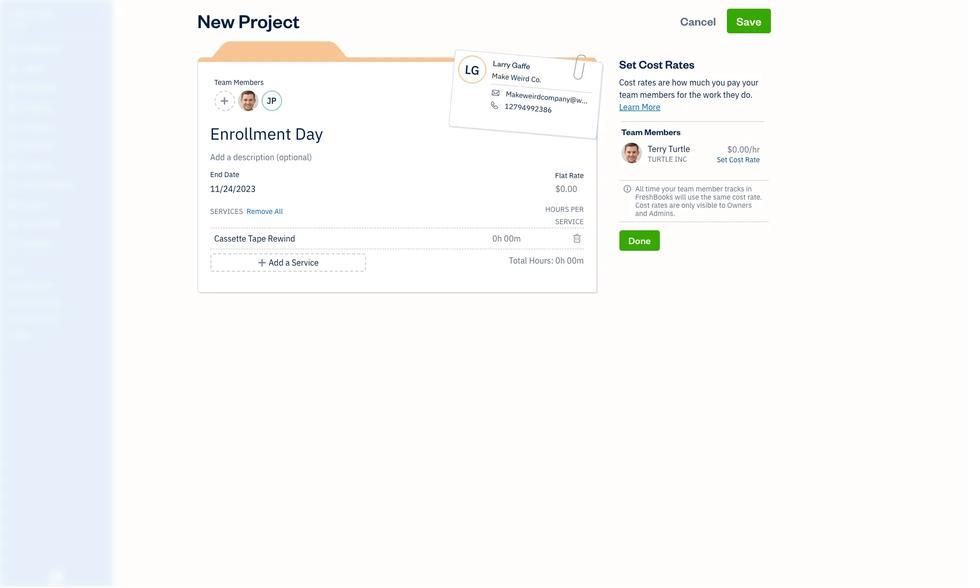 Task type: vqa. For each thing, say whether or not it's contained in the screenshot.
bottommost Members
yes



Task type: locate. For each thing, give the bounding box(es) containing it.
your inside all time your team member tracks in freshbooks will use the same cost rate. cost rates are only visible to owners and admins.
[[662, 184, 676, 194]]

team members up the terry
[[622, 127, 681, 137]]

set cost rate button
[[717, 155, 761, 164]]

0 horizontal spatial all
[[275, 207, 283, 216]]

team inside all time your team member tracks in freshbooks will use the same cost rate. cost rates are only visible to owners and admins.
[[678, 184, 695, 194]]

0 horizontal spatial your
[[662, 184, 676, 194]]

0h 00m text field
[[493, 234, 522, 244]]

team members up the add team member image
[[214, 78, 264, 87]]

turtle down the terry
[[648, 155, 673, 164]]

chart image
[[7, 220, 19, 230]]

1 horizontal spatial all
[[636, 184, 644, 194]]

are
[[659, 77, 671, 88], [670, 201, 680, 210]]

team
[[214, 78, 232, 87], [622, 127, 643, 137]]

0 vertical spatial are
[[659, 77, 671, 88]]

0 vertical spatial your
[[743, 77, 759, 88]]

0 vertical spatial the
[[690, 90, 702, 100]]

1 vertical spatial rate
[[570, 171, 584, 180]]

cost down the time
[[636, 201, 650, 210]]

0 vertical spatial turtle
[[8, 9, 38, 19]]

envelope image
[[490, 88, 501, 98]]

done button
[[620, 230, 661, 251]]

1 vertical spatial team
[[678, 184, 695, 194]]

1 vertical spatial rates
[[652, 201, 668, 210]]

0 vertical spatial team members
[[214, 78, 264, 87]]

rate
[[746, 155, 761, 164], [570, 171, 584, 180]]

1 vertical spatial all
[[275, 207, 283, 216]]

0 vertical spatial rates
[[638, 77, 657, 88]]

team up the add team member image
[[214, 78, 232, 87]]

the right the 'for'
[[690, 90, 702, 100]]

Amount (USD) text field
[[556, 184, 578, 194]]

freshbooks image
[[48, 571, 65, 584]]

1 vertical spatial inc
[[675, 155, 688, 164]]

main element
[[0, 0, 138, 588]]

set
[[620, 57, 637, 71], [717, 155, 728, 164]]

the right the use
[[701, 193, 712, 202]]

1 horizontal spatial team members
[[622, 127, 681, 137]]

1 vertical spatial your
[[662, 184, 676, 194]]

cost left rates
[[639, 57, 663, 71]]

cost
[[733, 193, 746, 202]]

payment image
[[7, 122, 19, 133]]

end date
[[210, 170, 239, 179]]

in
[[747, 184, 752, 194]]

rates
[[638, 77, 657, 88], [652, 201, 668, 210]]

money image
[[7, 200, 19, 211]]

rates
[[666, 57, 695, 71]]

cost down $0.00
[[730, 155, 744, 164]]

cost inside cost rates are how much you pay your team members for the work they do. learn more
[[620, 77, 636, 88]]

turtle inside turtle inc owner
[[8, 9, 38, 19]]

timer image
[[7, 181, 19, 191]]

set down $0.00
[[717, 155, 728, 164]]

rates up members
[[638, 77, 657, 88]]

turtle up owner
[[8, 9, 38, 19]]

save button
[[728, 9, 771, 33]]

0 horizontal spatial members
[[234, 78, 264, 87]]

makeweirdcompany@weird.co
[[506, 89, 604, 107]]

do.
[[742, 90, 753, 100]]

all
[[636, 184, 644, 194], [275, 207, 283, 216]]

team members
[[214, 78, 264, 87], [622, 127, 681, 137]]

1 horizontal spatial turtle
[[648, 155, 673, 164]]

team up the only
[[678, 184, 695, 194]]

members
[[640, 90, 676, 100]]

1 vertical spatial members
[[645, 127, 681, 137]]

larry gaffe make weird co.
[[492, 58, 542, 85]]

0 horizontal spatial team
[[620, 90, 639, 100]]

1 horizontal spatial set
[[717, 155, 728, 164]]

are up members
[[659, 77, 671, 88]]

the inside all time your team member tracks in freshbooks will use the same cost rate. cost rates are only visible to owners and admins.
[[701, 193, 712, 202]]

work
[[704, 90, 722, 100]]

for
[[677, 90, 688, 100]]

freshbooks
[[636, 193, 674, 202]]

0 horizontal spatial rate
[[570, 171, 584, 180]]

1 horizontal spatial members
[[645, 127, 681, 137]]

date
[[224, 170, 239, 179]]

cost up learn
[[620, 77, 636, 88]]

0 vertical spatial rate
[[746, 155, 761, 164]]

co.
[[531, 75, 542, 85]]

0 horizontal spatial team
[[214, 78, 232, 87]]

team members image
[[8, 282, 110, 290]]

service
[[292, 258, 319, 268]]

make
[[492, 71, 510, 82]]

all right info image
[[636, 184, 644, 194]]

a
[[286, 258, 290, 268]]

0 vertical spatial all
[[636, 184, 644, 194]]

your up do. in the right of the page
[[743, 77, 759, 88]]

members
[[234, 78, 264, 87], [645, 127, 681, 137]]

services
[[210, 207, 243, 216]]

your right the time
[[662, 184, 676, 194]]

turtle
[[8, 9, 38, 19], [648, 155, 673, 164]]

cost inside $0.00 /hr set cost rate
[[730, 155, 744, 164]]

dashboard image
[[7, 45, 19, 55]]

rate down /hr
[[746, 155, 761, 164]]

per
[[571, 205, 584, 214]]

save
[[737, 14, 762, 28]]

0 vertical spatial team
[[214, 78, 232, 87]]

1 vertical spatial turtle
[[648, 155, 673, 164]]

1 horizontal spatial inc
[[675, 155, 688, 164]]

add team member image
[[220, 95, 229, 107]]

team down learn
[[622, 127, 643, 137]]

the
[[690, 90, 702, 100], [701, 193, 712, 202]]

inc
[[39, 9, 54, 19], [675, 155, 688, 164]]

cost
[[639, 57, 663, 71], [620, 77, 636, 88], [730, 155, 744, 164], [636, 201, 650, 210]]

0 vertical spatial set
[[620, 57, 637, 71]]

terry turtle turtle inc
[[648, 144, 691, 164]]

only
[[682, 201, 696, 210]]

more
[[642, 102, 661, 112]]

time
[[646, 184, 660, 194]]

how
[[672, 77, 688, 88]]

$0.00
[[728, 144, 750, 155]]

$0.00 /hr set cost rate
[[717, 144, 761, 164]]

turtle inside terry turtle turtle inc
[[648, 155, 673, 164]]

larry
[[493, 58, 511, 70]]

total
[[509, 256, 527, 266]]

rate right flat
[[570, 171, 584, 180]]

end
[[210, 170, 223, 179]]

tape
[[248, 234, 266, 244]]

Project Description text field
[[210, 151, 492, 163]]

settings image
[[8, 331, 110, 339]]

End date in  format text field
[[210, 184, 397, 194]]

your
[[743, 77, 759, 88], [662, 184, 676, 194]]

expense image
[[7, 142, 19, 152]]

0 horizontal spatial inc
[[39, 9, 54, 19]]

client image
[[7, 64, 19, 74]]

1 horizontal spatial rate
[[746, 155, 761, 164]]

and
[[636, 209, 648, 218]]

set up learn
[[620, 57, 637, 71]]

0 vertical spatial team
[[620, 90, 639, 100]]

0 horizontal spatial team members
[[214, 78, 264, 87]]

0 vertical spatial inc
[[39, 9, 54, 19]]

team up learn
[[620, 90, 639, 100]]

member
[[696, 184, 723, 194]]

report image
[[7, 239, 19, 249]]

flat
[[556, 171, 568, 180]]

tracks
[[725, 184, 745, 194]]

remove all button
[[245, 203, 283, 218]]

1 vertical spatial are
[[670, 201, 680, 210]]

remove project service image
[[573, 233, 582, 245]]

team
[[620, 90, 639, 100], [678, 184, 695, 194]]

are left the only
[[670, 201, 680, 210]]

will
[[675, 193, 686, 202]]

owner
[[8, 20, 27, 28]]

your inside cost rates are how much you pay your team members for the work they do. learn more
[[743, 77, 759, 88]]

rates down the time
[[652, 201, 668, 210]]

project
[[239, 9, 300, 33]]

learn
[[620, 102, 640, 112]]

1 vertical spatial team
[[622, 127, 643, 137]]

rate.
[[748, 193, 763, 202]]

invoice image
[[7, 103, 19, 113]]

0 horizontal spatial turtle
[[8, 9, 38, 19]]

1 horizontal spatial your
[[743, 77, 759, 88]]

1 vertical spatial set
[[717, 155, 728, 164]]

terry
[[648, 144, 667, 154]]

add a service button
[[210, 254, 366, 272]]

1 horizontal spatial team
[[678, 184, 695, 194]]

all right remove
[[275, 207, 283, 216]]

1 vertical spatial the
[[701, 193, 712, 202]]



Task type: describe. For each thing, give the bounding box(es) containing it.
admins.
[[649, 209, 676, 218]]

they
[[724, 90, 740, 100]]

turtle
[[669, 144, 691, 154]]

inc inside turtle inc owner
[[39, 9, 54, 19]]

info image
[[624, 185, 632, 193]]

hours
[[546, 205, 569, 214]]

all time your team member tracks in freshbooks will use the same cost rate. cost rates are only visible to owners and admins.
[[636, 184, 763, 218]]

items and services image
[[8, 298, 110, 306]]

team inside cost rates are how much you pay your team members for the work they do. learn more
[[620, 90, 639, 100]]

plus image
[[258, 257, 267, 269]]

same
[[714, 193, 731, 202]]

cassette
[[214, 234, 246, 244]]

pay
[[728, 77, 741, 88]]

the inside cost rates are how much you pay your team members for the work they do. learn more
[[690, 90, 702, 100]]

done
[[629, 235, 651, 246]]

turtle inc owner
[[8, 9, 54, 28]]

total hours: 0h 00m
[[509, 256, 584, 266]]

rate inside $0.00 /hr set cost rate
[[746, 155, 761, 164]]

visible
[[697, 201, 718, 210]]

apps image
[[8, 265, 110, 274]]

cancel
[[681, 14, 717, 28]]

weird
[[511, 73, 530, 84]]

learn more link
[[620, 102, 661, 112]]

jp
[[267, 96, 277, 106]]

rates inside cost rates are how much you pay your team members for the work they do. learn more
[[638, 77, 657, 88]]

to
[[720, 201, 726, 210]]

cassette tape rewind
[[214, 234, 295, 244]]

project image
[[7, 161, 19, 172]]

add a service
[[269, 258, 319, 268]]

phone image
[[489, 101, 500, 110]]

rewind
[[268, 234, 295, 244]]

Project Name text field
[[210, 123, 492, 144]]

set cost rates
[[620, 57, 695, 71]]

bank connections image
[[8, 315, 110, 323]]

lg
[[464, 61, 480, 78]]

new project
[[197, 9, 300, 33]]

set inside $0.00 /hr set cost rate
[[717, 155, 728, 164]]

remove
[[247, 207, 273, 216]]

00m
[[567, 256, 584, 266]]

use
[[688, 193, 700, 202]]

inc inside terry turtle turtle inc
[[675, 155, 688, 164]]

estimate image
[[7, 84, 19, 94]]

cancel button
[[671, 9, 726, 33]]

hours per service
[[546, 205, 584, 226]]

gaffe
[[512, 60, 531, 71]]

1 horizontal spatial team
[[622, 127, 643, 137]]

flat rate
[[556, 171, 584, 180]]

cost inside all time your team member tracks in freshbooks will use the same cost rate. cost rates are only visible to owners and admins.
[[636, 201, 650, 210]]

/hr
[[750, 144, 761, 155]]

much
[[690, 77, 711, 88]]

service
[[556, 217, 584, 226]]

0h
[[556, 256, 565, 266]]

1 vertical spatial team members
[[622, 127, 681, 137]]

add
[[269, 258, 284, 268]]

all inside all time your team member tracks in freshbooks will use the same cost rate. cost rates are only visible to owners and admins.
[[636, 184, 644, 194]]

services remove all
[[210, 207, 283, 216]]

are inside all time your team member tracks in freshbooks will use the same cost rate. cost rates are only visible to owners and admins.
[[670, 201, 680, 210]]

hours:
[[529, 256, 554, 266]]

owners
[[728, 201, 752, 210]]

cost rates are how much you pay your team members for the work they do. learn more
[[620, 77, 759, 112]]

0 vertical spatial members
[[234, 78, 264, 87]]

you
[[712, 77, 726, 88]]

are inside cost rates are how much you pay your team members for the work they do. learn more
[[659, 77, 671, 88]]

0 horizontal spatial set
[[620, 57, 637, 71]]

12794992386
[[504, 102, 552, 115]]

new
[[197, 9, 235, 33]]

rates inside all time your team member tracks in freshbooks will use the same cost rate. cost rates are only visible to owners and admins.
[[652, 201, 668, 210]]



